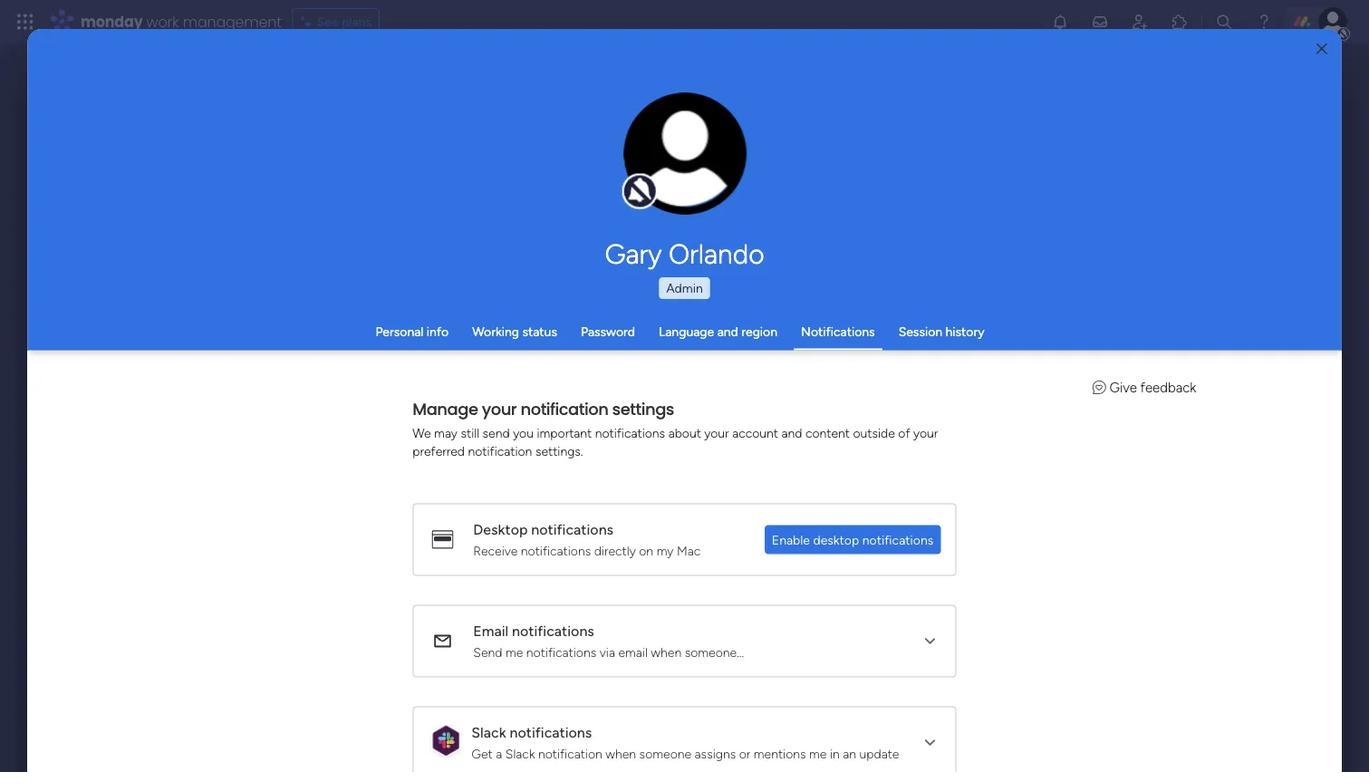 Task type: describe. For each thing, give the bounding box(es) containing it.
someone
[[640, 746, 692, 761]]

0 vertical spatial and
[[718, 324, 739, 340]]

history
[[946, 324, 985, 340]]

an
[[844, 746, 857, 761]]

important
[[537, 425, 592, 440]]

close image
[[1317, 42, 1328, 56]]

someone...
[[685, 644, 745, 660]]

invite members image
[[1131, 13, 1150, 31]]

gary orlando button
[[436, 238, 934, 270]]

personal info link
[[376, 324, 449, 340]]

management
[[183, 11, 282, 32]]

give
[[1110, 379, 1138, 396]]

session history link
[[899, 324, 985, 340]]

working
[[472, 324, 519, 340]]

1 vertical spatial notification
[[468, 443, 533, 458]]

directly
[[595, 543, 636, 558]]

language and region link
[[659, 324, 778, 340]]

help image
[[1256, 13, 1274, 31]]

me inside email notifications send me notifications via email when someone...
[[506, 644, 524, 660]]

region
[[742, 324, 778, 340]]

change profile picture
[[647, 163, 724, 193]]

0 horizontal spatial your
[[482, 397, 517, 420]]

plans
[[342, 14, 372, 29]]

may
[[435, 425, 458, 440]]

gary
[[605, 238, 662, 270]]

profile
[[691, 163, 724, 178]]

enable desktop notifications button
[[765, 525, 941, 554]]

send
[[474, 644, 503, 660]]

send
[[483, 425, 510, 440]]

language and region
[[659, 324, 778, 340]]

email notifications send me notifications via email when someone...
[[474, 622, 745, 660]]

about
[[669, 425, 702, 440]]

1 horizontal spatial your
[[705, 425, 730, 440]]

desktop
[[814, 532, 860, 547]]

and inside manage your notification settings we may still send you important notifications about your account and content outside of your preferred notification settings.
[[782, 425, 803, 440]]

desktop notifications receive notifications directly on my mac
[[474, 521, 701, 558]]

assigns
[[695, 746, 737, 761]]

enable
[[772, 532, 811, 547]]

we
[[413, 425, 431, 440]]

notifications inside slack notifications get a slack notification when someone assigns or mentions me in an update
[[510, 724, 592, 741]]

notifications
[[801, 324, 875, 340]]

gary orlando dialog
[[27, 29, 1342, 772]]

select product image
[[16, 13, 34, 31]]

or
[[740, 746, 751, 761]]

status
[[523, 324, 557, 340]]

1 vertical spatial slack
[[506, 746, 535, 761]]

settings.
[[536, 443, 584, 458]]

slack notifications get a slack notification when someone assigns or mentions me in an update
[[472, 724, 900, 761]]

account
[[733, 425, 779, 440]]

personal
[[376, 324, 424, 340]]

session history
[[899, 324, 985, 340]]

content
[[806, 425, 851, 440]]



Task type: vqa. For each thing, say whether or not it's contained in the screenshot.
when to the top
yes



Task type: locate. For each thing, give the bounding box(es) containing it.
2 horizontal spatial your
[[914, 425, 939, 440]]

still
[[461, 425, 480, 440]]

your up send
[[482, 397, 517, 420]]

when right email
[[651, 644, 682, 660]]

give feedback link
[[1093, 379, 1197, 396]]

feedback
[[1141, 379, 1197, 396]]

1 horizontal spatial me
[[810, 746, 827, 761]]

monday work management
[[81, 11, 282, 32]]

update
[[860, 746, 900, 761]]

session
[[899, 324, 943, 340]]

1 vertical spatial and
[[782, 425, 803, 440]]

me right send
[[506, 644, 524, 660]]

desktop
[[474, 521, 528, 538]]

picture
[[667, 179, 704, 193]]

search everything image
[[1216, 13, 1234, 31]]

working status link
[[472, 324, 557, 340]]

orlando
[[669, 238, 765, 270]]

your right of
[[914, 425, 939, 440]]

0 horizontal spatial when
[[606, 746, 637, 761]]

mac
[[677, 543, 701, 558]]

when
[[651, 644, 682, 660], [606, 746, 637, 761]]

settings
[[613, 397, 675, 420]]

apps image
[[1171, 13, 1189, 31]]

and left 'content'
[[782, 425, 803, 440]]

1 vertical spatial when
[[606, 746, 637, 761]]

v2 user feedback image
[[1093, 379, 1107, 396]]

and left region
[[718, 324, 739, 340]]

when inside email notifications send me notifications via email when someone...
[[651, 644, 682, 660]]

preferred
[[413, 443, 465, 458]]

admin
[[667, 281, 703, 296]]

give feedback
[[1110, 379, 1197, 396]]

see plans button
[[293, 8, 380, 35]]

you
[[513, 425, 534, 440]]

0 horizontal spatial me
[[506, 644, 524, 660]]

1 vertical spatial me
[[810, 746, 827, 761]]

0 vertical spatial notification
[[521, 397, 609, 420]]

work
[[146, 11, 179, 32]]

notification down send
[[468, 443, 533, 458]]

info
[[427, 324, 449, 340]]

your
[[482, 397, 517, 420], [705, 425, 730, 440], [914, 425, 939, 440]]

email
[[619, 644, 648, 660]]

notifications inside enable desktop notifications button
[[863, 532, 934, 547]]

notification up 'important' at the bottom
[[521, 397, 609, 420]]

via
[[600, 644, 616, 660]]

1 horizontal spatial and
[[782, 425, 803, 440]]

notifications image
[[1052, 13, 1070, 31]]

on
[[640, 543, 654, 558]]

your right about
[[705, 425, 730, 440]]

0 horizontal spatial and
[[718, 324, 739, 340]]

notification right a
[[539, 746, 603, 761]]

see
[[317, 14, 339, 29]]

1 horizontal spatial when
[[651, 644, 682, 660]]

gary orlando
[[605, 238, 765, 270]]

me inside slack notifications get a slack notification when someone assigns or mentions me in an update
[[810, 746, 827, 761]]

0 vertical spatial when
[[651, 644, 682, 660]]

password
[[581, 324, 635, 340]]

language
[[659, 324, 715, 340]]

mentions
[[754, 746, 807, 761]]

notifications inside manage your notification settings we may still send you important notifications about your account and content outside of your preferred notification settings.
[[596, 425, 666, 440]]

monday
[[81, 11, 143, 32]]

when left the someone
[[606, 746, 637, 761]]

and
[[718, 324, 739, 340], [782, 425, 803, 440]]

0 vertical spatial slack
[[472, 724, 507, 741]]

notifications
[[596, 425, 666, 440], [532, 521, 614, 538], [863, 532, 934, 547], [521, 543, 591, 558], [512, 622, 595, 640], [527, 644, 597, 660], [510, 724, 592, 741]]

a
[[496, 746, 503, 761]]

slack
[[472, 724, 507, 741], [506, 746, 535, 761]]

password link
[[581, 324, 635, 340]]

receive
[[474, 543, 518, 558]]

2 vertical spatial notification
[[539, 746, 603, 761]]

slack right a
[[506, 746, 535, 761]]

manage your notification settings we may still send you important notifications about your account and content outside of your preferred notification settings.
[[413, 397, 939, 458]]

get
[[472, 746, 493, 761]]

change profile picture button
[[624, 92, 747, 216]]

inbox image
[[1092, 13, 1110, 31]]

notification
[[521, 397, 609, 420], [468, 443, 533, 458], [539, 746, 603, 761]]

of
[[899, 425, 911, 440]]

notification inside slack notifications get a slack notification when someone assigns or mentions me in an update
[[539, 746, 603, 761]]

change
[[647, 163, 688, 178]]

my
[[657, 543, 674, 558]]

working status
[[472, 324, 557, 340]]

outside
[[854, 425, 896, 440]]

email
[[474, 622, 509, 640]]

manage
[[413, 397, 478, 420]]

when inside slack notifications get a slack notification when someone assigns or mentions me in an update
[[606, 746, 637, 761]]

enable desktop notifications
[[772, 532, 934, 547]]

me
[[506, 644, 524, 660], [810, 746, 827, 761]]

notifications link
[[801, 324, 875, 340]]

0 vertical spatial me
[[506, 644, 524, 660]]

personal info
[[376, 324, 449, 340]]

in
[[831, 746, 840, 761]]

me left in
[[810, 746, 827, 761]]

slack up get
[[472, 724, 507, 741]]

gary orlando image
[[1319, 7, 1348, 36]]

see plans
[[317, 14, 372, 29]]



